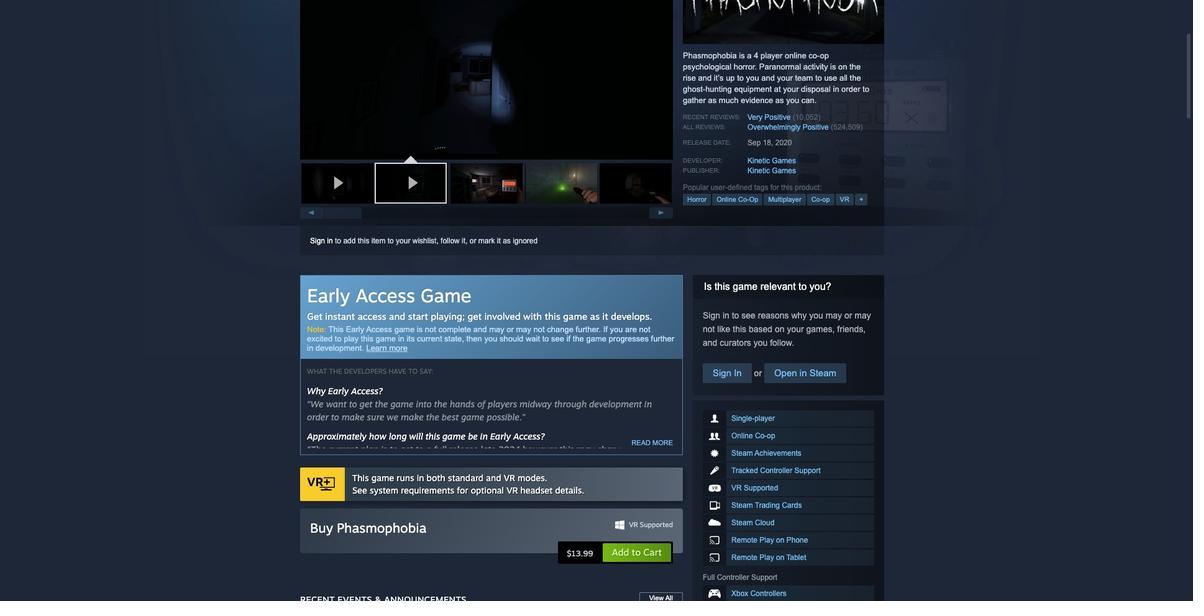 Task type: locate. For each thing, give the bounding box(es) containing it.
1 vertical spatial sign
[[703, 311, 721, 321]]

0 vertical spatial kinetic games link
[[748, 157, 796, 165]]

play inside remote play on tablet link
[[760, 554, 774, 563]]

reviews:
[[710, 114, 741, 121], [696, 124, 726, 131]]

full controller support
[[703, 574, 778, 582]]

game up system
[[372, 473, 394, 484]]

more up ghosts,
[[396, 490, 417, 500]]

steam left cloud
[[732, 519, 753, 528]]

1 kinetic games from the top
[[748, 157, 796, 165]]

variety
[[502, 548, 530, 559]]

get down suggested
[[469, 516, 482, 527]]

support up controllers
[[752, 574, 778, 582]]

0 vertical spatial full
[[434, 444, 447, 455]]

1 horizontal spatial with
[[452, 548, 469, 559]]

full down the community
[[548, 516, 561, 527]]

positive up "overwhelmingly"
[[765, 113, 791, 122]]

1 vertical spatial supported
[[640, 521, 673, 529]]

of inside why early access? "we want to get the game into the hands of players midway through development in order to make sure we make the best game possible."
[[477, 399, 485, 410]]

access inside early access game get instant access and start playing; get involved with this game as it develops.
[[358, 311, 386, 323]]

0 horizontal spatial access
[[358, 311, 386, 323]]

0 horizontal spatial vr supported
[[629, 521, 673, 529]]

as inside early access game get instant access and start playing; get involved with this game as it develops.
[[590, 311, 600, 323]]

order down want at the left of page
[[307, 412, 329, 423]]

the up best
[[434, 399, 447, 410]]

change inside approximately how long will this game be in early access? "the current plan is to get to a full release late 2024 however this may change depending on features added and how the game will progress through early access."
[[597, 444, 627, 455]]

1 horizontal spatial early
[[551, 458, 571, 468]]

early up from
[[489, 490, 509, 500]]

access? inside why early access? "we want to get the game into the hands of players midway through development in order to make sure we make the best game possible."
[[351, 386, 383, 397]]

kinetic games link for publisher:
[[748, 167, 796, 175]]

a left lot
[[375, 490, 380, 500]]

on inside "we plan to add a lot more content over the early access period. this includes more equipment, maps, ghosts, content suggested from community feedback as well as improving on all the current systems to get the game to its full potential."
[[351, 516, 361, 527]]

co- down defined
[[739, 196, 750, 203]]

this up "curators"
[[733, 324, 747, 334]]

vr link
[[836, 194, 854, 206]]

phasmophobia is a 4 player online co-op psychological horror. paranormal activity is on the rise and it's up to you and your team to use all the ghost-hunting equipment at your disposal in order to gather as much evidence as you can.
[[683, 51, 870, 105]]

"we inside why early access? "we want to get the game into the hands of players midway through development in order to make sure we make the best game possible."
[[307, 399, 324, 410]]

1 vertical spatial see
[[551, 334, 564, 344]]

1 kinetic from the top
[[748, 157, 770, 165]]

say:
[[420, 367, 433, 376]]

0 horizontal spatial make
[[342, 412, 365, 423]]

steam up steam cloud
[[732, 502, 753, 510]]

game right 'play'
[[376, 334, 396, 344]]

this right involved
[[545, 311, 561, 323]]

0 horizontal spatial players
[[420, 548, 449, 559]]

2 make from the left
[[401, 412, 424, 423]]

2 play from the top
[[760, 554, 774, 563]]

1 vertical spatial full
[[548, 516, 561, 527]]

1 horizontal spatial for
[[771, 183, 779, 192]]

on inside the phasmophobia is a 4 player online co-op psychological horror. paranormal activity is on the rise and it's up to you and your team to use all the ghost-hunting equipment at your disposal in order to gather as much evidence as you can.
[[839, 62, 848, 71]]

of right hands
[[477, 399, 485, 410]]

co-
[[739, 196, 750, 203], [812, 196, 823, 203], [755, 432, 767, 441]]

hunting inside the phasmophobia is a 4 player online co-op psychological horror. paranormal activity is on the rise and it's up to you and your team to use all the ghost-hunting equipment at your disposal in order to gather as much evidence as you can.
[[706, 85, 732, 94]]

vr supported up cart
[[629, 521, 673, 529]]

0 vertical spatial equipment,
[[307, 503, 354, 513]]

remote inside 'link'
[[732, 536, 758, 545]]

1 vertical spatial how
[[401, 458, 419, 468]]

1 games from the top
[[772, 157, 796, 165]]

support down steam achievements link
[[795, 467, 821, 476]]

recent reviews:
[[683, 114, 741, 121]]

steam trading cards link
[[703, 498, 875, 514]]

1 vertical spatial access
[[366, 325, 392, 334]]

1 vertical spatial its
[[536, 516, 545, 527]]

more right learn on the left bottom
[[389, 344, 408, 353]]

op inside the phasmophobia is a 4 player online co-op psychological horror. paranormal activity is on the rise and it's up to you and your team to use all the ghost-hunting equipment at your disposal in order to gather as much evidence as you can.
[[820, 51, 829, 60]]

early inside why early access? "we want to get the game into the hands of players midway through development in order to make sure we make the best game possible."
[[328, 386, 349, 397]]

publisher:
[[683, 167, 720, 174]]

use
[[825, 73, 838, 83]]

get up then
[[468, 311, 482, 323]]

2 horizontal spatial co-
[[812, 196, 823, 203]]

learn
[[366, 344, 387, 353]]

support for tracked controller support
[[795, 467, 821, 476]]

games for publisher:
[[772, 167, 796, 175]]

remote for remote play on tablet
[[732, 554, 758, 563]]

online for online co-op
[[732, 432, 753, 441]]

will right long
[[409, 431, 423, 442]]

cart
[[644, 547, 662, 559]]

1 horizontal spatial support
[[795, 467, 821, 476]]

is
[[704, 282, 712, 292]]

and right the 'complete'
[[474, 325, 487, 334]]

early down however at the bottom left of the page
[[551, 458, 571, 468]]

0 vertical spatial change
[[547, 325, 574, 334]]

current inside "the current build provides players with a large variety of ghost hunting equipment, each with three tiers of upgrades and many maps to choose from. there are also daily and weekly challenges offering plenty of replayability that will continue to grow during development."
[[328, 548, 358, 559]]

in inside why early access? "we want to get the game into the hands of players midway through development in order to make sure we make the best game possible."
[[645, 399, 652, 410]]

defined
[[728, 183, 752, 192]]

release
[[683, 139, 712, 146]]

1 vertical spatial early
[[489, 490, 509, 500]]

online down single-
[[732, 432, 753, 441]]

"the
[[307, 444, 326, 455], [307, 548, 326, 559]]

kinetic games link for developer:
[[748, 157, 796, 165]]

will down from. at the bottom of page
[[528, 574, 542, 585]]

game inside this game runs in both standard and vr modes. see system requirements for optional vr headset details.
[[372, 473, 394, 484]]

content up systems
[[416, 503, 446, 513]]

steam cloud link
[[703, 515, 875, 532]]

0 horizontal spatial add
[[343, 237, 356, 246]]

0 horizontal spatial order
[[307, 412, 329, 423]]

1 horizontal spatial hunting
[[706, 85, 732, 94]]

vr supported
[[732, 484, 779, 493], [629, 521, 673, 529]]

1 vertical spatial order
[[307, 412, 329, 423]]

feedback
[[563, 503, 600, 513]]

see up the based
[[742, 311, 756, 321]]

"the inside approximately how long will this game be in early access? "the current plan is to get to a full release late 2024 however this may change depending on features added and how the game will progress through early access."
[[307, 444, 326, 455]]

open
[[775, 368, 797, 379]]

through inside approximately how long will this game be in early access? "the current plan is to get to a full release late 2024 however this may change depending on features added and how the game will progress through early access."
[[516, 458, 549, 468]]

1 vertical spatial equipment,
[[602, 548, 649, 559]]

to up (524,509)
[[863, 85, 870, 94]]

2 games from the top
[[772, 167, 796, 175]]

0 vertical spatial online
[[717, 196, 737, 203]]

it right mark
[[497, 237, 501, 246]]

play for phone
[[760, 536, 774, 545]]

2020
[[776, 139, 792, 147]]

to
[[737, 73, 744, 83], [816, 73, 822, 83], [863, 85, 870, 94], [335, 237, 341, 246], [388, 237, 394, 246], [799, 282, 807, 292], [732, 311, 739, 321], [335, 334, 342, 344], [542, 334, 549, 344], [409, 367, 418, 376], [349, 399, 357, 410], [331, 412, 339, 423], [390, 444, 398, 455], [416, 444, 424, 455], [347, 490, 355, 500], [459, 516, 467, 527], [526, 516, 534, 527], [632, 547, 641, 559], [490, 561, 499, 572], [582, 574, 590, 585]]

1 horizontal spatial all
[[840, 73, 848, 83]]

rise
[[683, 73, 696, 83]]

for right the tags
[[771, 183, 779, 192]]

what the developers have to say:
[[307, 367, 433, 376]]

1 kinetic games link from the top
[[748, 157, 796, 165]]

are inside the this early access game is not complete and may or may not change further. if you are not excited to play this game in its current state, then you          should wait to see if the game progresses further in development.
[[625, 325, 637, 334]]

steam inside "link"
[[732, 502, 753, 510]]

order inside why early access? "we want to get the game into the hands of players midway through development in order to make sure we make the best game possible."
[[307, 412, 329, 423]]

plan left see
[[326, 490, 344, 500]]

2 kinetic games from the top
[[748, 167, 796, 175]]

0 horizontal spatial support
[[752, 574, 778, 582]]

access up the community
[[511, 490, 538, 500]]

1 make from the left
[[342, 412, 365, 423]]

it's
[[714, 73, 724, 83]]

phasmophobia up psychological
[[683, 51, 737, 60]]

potential."
[[563, 516, 605, 527]]

buy phasmophobia
[[310, 520, 427, 536]]

best
[[442, 412, 459, 423]]

like
[[718, 324, 731, 334]]

friends,
[[838, 324, 866, 334]]

steam up tracked
[[732, 449, 753, 458]]

2 horizontal spatial will
[[528, 574, 542, 585]]

0 horizontal spatial are
[[583, 561, 596, 572]]

sure
[[367, 412, 384, 423]]

reviews: down recent reviews:
[[696, 124, 726, 131]]

1 vertical spatial kinetic
[[748, 167, 770, 175]]

0 vertical spatial order
[[842, 85, 861, 94]]

2 "the from the top
[[307, 548, 326, 559]]

sign inside sign in to see reasons why you may or may not like this based on your games, friends, and curators you follow.
[[703, 311, 721, 321]]

0 horizontal spatial will
[[409, 431, 423, 442]]

0 horizontal spatial early
[[489, 490, 509, 500]]

0 vertical spatial remote
[[732, 536, 758, 545]]

full
[[434, 444, 447, 455], [548, 516, 561, 527]]

1 horizontal spatial access
[[511, 490, 538, 500]]

is up "horror."
[[739, 51, 745, 60]]

0 vertical spatial "the
[[307, 444, 326, 455]]

0 vertical spatial access
[[358, 311, 386, 323]]

+
[[860, 196, 864, 203]]

1 vertical spatial vr supported
[[629, 521, 673, 529]]

2 kinetic from the top
[[748, 167, 770, 175]]

kinetic games link
[[748, 157, 796, 165], [748, 167, 796, 175]]

1 vertical spatial for
[[457, 485, 469, 496]]

add for a
[[357, 490, 373, 500]]

0 vertical spatial access?
[[351, 386, 383, 397]]

plan inside approximately how long will this game be in early access? "the current plan is to get to a full release late 2024 however this may change depending on features added and how the game will progress through early access."
[[361, 444, 379, 455]]

this up see
[[352, 473, 369, 484]]

release date:
[[683, 139, 731, 146]]

"we
[[307, 399, 324, 410], [307, 490, 324, 500]]

0 vertical spatial are
[[625, 325, 637, 334]]

0 vertical spatial it
[[497, 237, 501, 246]]

0 vertical spatial player
[[761, 51, 783, 60]]

mark
[[479, 237, 495, 246]]

in inside sign in to see reasons why you may or may not like this based on your games, friends, and curators you follow.
[[723, 311, 730, 321]]

0 vertical spatial its
[[407, 334, 415, 344]]

kinetic for publisher:
[[748, 167, 770, 175]]

access
[[358, 311, 386, 323], [511, 490, 538, 500]]

get up the sure
[[360, 399, 373, 410]]

kinetic up the tags
[[748, 167, 770, 175]]

and inside approximately how long will this game be in early access? "the current plan is to get to a full release late 2024 however this may change depending on features added and how the game will progress through early access."
[[383, 458, 399, 468]]

to down large
[[490, 561, 499, 572]]

0 vertical spatial kinetic
[[748, 157, 770, 165]]

play inside remote play on phone 'link'
[[760, 536, 774, 545]]

will
[[409, 431, 423, 442], [462, 458, 476, 468], [528, 574, 542, 585]]

to up disposal
[[816, 73, 822, 83]]

midway
[[520, 399, 552, 410]]

0 horizontal spatial how
[[369, 431, 387, 442]]

and down like
[[703, 338, 718, 348]]

0 vertical spatial add
[[343, 237, 356, 246]]

want
[[326, 399, 347, 410]]

all down maps,
[[364, 516, 373, 527]]

full
[[703, 574, 715, 582]]

1 remote from the top
[[732, 536, 758, 545]]

0 horizontal spatial equipment,
[[307, 503, 354, 513]]

on right activity
[[839, 62, 848, 71]]

this inside sign in to see reasons why you may or may not like this based on your games, friends, and curators you follow.
[[733, 324, 747, 334]]

2 "we from the top
[[307, 490, 324, 500]]

0 horizontal spatial plan
[[326, 490, 344, 500]]

1 horizontal spatial positive
[[803, 123, 829, 132]]

cloud
[[755, 519, 775, 528]]

1 vertical spatial access?
[[513, 431, 545, 442]]

1 vertical spatial remote
[[732, 554, 758, 563]]

vr left the +
[[840, 196, 850, 203]]

0 vertical spatial will
[[409, 431, 423, 442]]

1 "the from the top
[[307, 444, 326, 455]]

0 horizontal spatial access?
[[351, 386, 383, 397]]

add inside "we plan to add a lot more content over the early access period. this includes more equipment, maps, ghosts, content suggested from community feedback as well as improving on all the current systems to get the game to its full potential."
[[357, 490, 373, 500]]

1 horizontal spatial controller
[[760, 467, 793, 476]]

0 vertical spatial with
[[523, 311, 542, 323]]

0 vertical spatial all
[[840, 73, 848, 83]]

play up remote play on tablet
[[760, 536, 774, 545]]

approximately how long will this game be in early access? "the current plan is to get to a full release late 2024 however this may change depending on features added and how the game will progress through early access."
[[307, 431, 672, 468]]

equipment
[[734, 85, 772, 94]]

you
[[746, 73, 759, 83], [787, 96, 800, 105], [810, 311, 824, 321], [610, 325, 623, 334], [485, 334, 498, 344], [754, 338, 768, 348]]

positive for very positive
[[765, 113, 791, 122]]

1 horizontal spatial full
[[548, 516, 561, 527]]

this for game
[[352, 473, 369, 484]]

we
[[387, 412, 399, 423]]

1 vertical spatial this
[[352, 473, 369, 484]]

systems
[[424, 516, 456, 527]]

"the up features
[[307, 444, 326, 455]]

"we inside "we plan to add a lot more content over the early access period. this includes more equipment, maps, ghosts, content suggested from community feedback as well as improving on all the current systems to get the game to its full potential."
[[307, 490, 324, 500]]

1 horizontal spatial co-
[[755, 432, 767, 441]]

the right if
[[573, 334, 584, 344]]

full inside "we plan to add a lot more content over the early access period. this includes more equipment, maps, ghosts, content suggested from community feedback as well as improving on all the current systems to get the game to its full potential."
[[548, 516, 561, 527]]

not down develops.
[[639, 325, 651, 334]]

make down want at the left of page
[[342, 412, 365, 423]]

0 horizontal spatial co-
[[739, 196, 750, 203]]

popular
[[683, 183, 709, 192]]

0 vertical spatial support
[[795, 467, 821, 476]]

to up "curators"
[[732, 311, 739, 321]]

0 vertical spatial reviews:
[[710, 114, 741, 121]]

controller for full
[[717, 574, 750, 582]]

0 vertical spatial positive
[[765, 113, 791, 122]]

curators
[[720, 338, 751, 348]]

online co-op
[[732, 432, 776, 441]]

a inside approximately how long will this game be in early access? "the current plan is to get to a full release late 2024 however this may change depending on features added and how the game will progress through early access."
[[426, 444, 431, 455]]

more up well
[[626, 490, 648, 500]]

all right use
[[840, 73, 848, 83]]

current inside "we plan to add a lot more content over the early access period. this includes more equipment, maps, ghosts, content suggested from community feedback as well as improving on all the current systems to get the game to its full potential."
[[392, 516, 421, 527]]

1 horizontal spatial players
[[488, 399, 517, 410]]

0 horizontal spatial full
[[434, 444, 447, 455]]

get inside approximately how long will this game be in early access? "the current plan is to get to a full release late 2024 however this may change depending on features added and how the game will progress through early access."
[[400, 444, 413, 455]]

equipment,
[[307, 503, 354, 513], [602, 548, 649, 559]]

in right 'development'
[[645, 399, 652, 410]]

reviews: for very positive (10,052)
[[710, 114, 741, 121]]

early inside "we plan to add a lot more content over the early access period. this includes more equipment, maps, ghosts, content suggested from community feedback as well as improving on all the current systems to get the game to its full potential."
[[489, 490, 509, 500]]

read more
[[632, 440, 673, 447]]

add
[[343, 237, 356, 246], [357, 490, 373, 500]]

players
[[488, 399, 517, 410], [420, 548, 449, 559]]

game
[[421, 284, 472, 307]]

this inside the this early access game is not complete and may or may not change further. if you are not excited to play this game in its current state, then you          should wait to see if the game progresses further in development.
[[329, 325, 344, 334]]

hunting up there
[[568, 548, 600, 559]]

this right 'play'
[[361, 334, 374, 344]]

1 vertical spatial all
[[364, 516, 373, 527]]

0 vertical spatial games
[[772, 157, 796, 165]]

your down paranormal
[[777, 73, 793, 83]]

early up want at the left of page
[[328, 386, 349, 397]]

improving
[[307, 516, 348, 527]]

see left if
[[551, 334, 564, 344]]

with up many
[[452, 548, 469, 559]]

kinetic games down sep 18, 2020
[[748, 157, 796, 165]]

very
[[748, 113, 763, 122]]

sign in
[[713, 368, 742, 379]]

1 vertical spatial plan
[[326, 490, 344, 500]]

1 vertical spatial hunting
[[568, 548, 600, 559]]

game inside "we plan to add a lot more content over the early access period. this includes more equipment, maps, ghosts, content suggested from community feedback as well as improving on all the current systems to get the game to its full potential."
[[500, 516, 523, 527]]

current down approximately
[[328, 444, 358, 455]]

1 vertical spatial are
[[583, 561, 596, 572]]

game down the start at the left bottom of page
[[395, 325, 415, 334]]

0 horizontal spatial controller
[[717, 574, 750, 582]]

change up access."
[[597, 444, 627, 455]]

change
[[547, 325, 574, 334], [597, 444, 627, 455]]

player up paranormal
[[761, 51, 783, 60]]

as up further.
[[590, 311, 600, 323]]

plan
[[361, 444, 379, 455], [326, 490, 344, 500]]

product:
[[795, 183, 822, 192]]

it up if
[[603, 311, 608, 323]]

steam
[[810, 368, 837, 379], [732, 449, 753, 458], [732, 502, 753, 510], [732, 519, 753, 528]]

1 vertical spatial access
[[511, 490, 538, 500]]

0 vertical spatial players
[[488, 399, 517, 410]]

this inside this game runs in both standard and vr modes. see system requirements for optional vr headset details.
[[352, 473, 369, 484]]

0 vertical spatial controller
[[760, 467, 793, 476]]

game down from
[[500, 516, 523, 527]]

standard
[[448, 473, 484, 484]]

is inside the this early access game is not complete and may or may not change further. if you are not excited to play this game in its current state, then you          should wait to see if the game progresses further in development.
[[417, 325, 423, 334]]

0 vertical spatial phasmophobia
[[683, 51, 737, 60]]

steam cloud
[[732, 519, 775, 528]]

for inside this game runs in both standard and vr modes. see system requirements for optional vr headset details.
[[457, 485, 469, 496]]

2 remote from the top
[[732, 554, 758, 563]]

1 horizontal spatial access?
[[513, 431, 545, 442]]

access? down "developers"
[[351, 386, 383, 397]]

supported inside "vr supported" link
[[744, 484, 779, 493]]

2 kinetic games link from the top
[[748, 167, 796, 175]]

1 horizontal spatial change
[[597, 444, 627, 455]]

0 horizontal spatial see
[[551, 334, 564, 344]]

1 horizontal spatial how
[[401, 458, 419, 468]]

the
[[850, 62, 861, 71], [850, 73, 861, 83], [573, 334, 584, 344], [329, 367, 342, 376], [375, 399, 388, 410], [434, 399, 447, 410], [426, 412, 439, 423], [421, 458, 434, 468], [473, 490, 486, 500], [376, 516, 389, 527], [484, 516, 498, 527]]

the inside approximately how long will this game be in early access? "the current plan is to get to a full release late 2024 however this may change depending on features added and how the game will progress through early access."
[[421, 458, 434, 468]]

remote
[[732, 536, 758, 545], [732, 554, 758, 563]]

grow
[[592, 574, 613, 585]]

user-
[[711, 183, 728, 192]]

current inside approximately how long will this game be in early access? "the current plan is to get to a full release late 2024 however this may change depending on features added and how the game will progress through early access."
[[328, 444, 358, 455]]

0 horizontal spatial through
[[516, 458, 549, 468]]

ignored
[[513, 237, 538, 246]]

how
[[369, 431, 387, 442], [401, 458, 419, 468]]

kinetic games
[[748, 157, 796, 165], [748, 167, 796, 175]]

0 vertical spatial how
[[369, 431, 387, 442]]

xbox controllers
[[732, 590, 787, 599]]

is down the start at the left bottom of page
[[417, 325, 423, 334]]

to left 'play'
[[335, 334, 342, 344]]

why
[[792, 311, 807, 321]]

early inside approximately how long will this game be in early access? "the current plan is to get to a full release late 2024 however this may change depending on features added and how the game will progress through early access."
[[490, 431, 511, 442]]

from
[[492, 503, 512, 513]]

horror.
[[734, 62, 757, 71]]

and up optional
[[486, 473, 501, 484]]

1 vertical spatial play
[[760, 554, 774, 563]]

games
[[772, 157, 796, 165], [772, 167, 796, 175]]

in
[[734, 368, 742, 379]]

this down instant
[[329, 325, 344, 334]]

reviews: for overwhelmingly positive (524,509)
[[696, 124, 726, 131]]

0 vertical spatial access
[[356, 284, 415, 307]]

0 vertical spatial play
[[760, 536, 774, 545]]

trading
[[755, 502, 780, 510]]

0 horizontal spatial change
[[547, 325, 574, 334]]

sign for sign in
[[713, 368, 732, 379]]

current down ghosts,
[[392, 516, 421, 527]]

this inside early access game get instant access and start playing; get involved with this game as it develops.
[[545, 311, 561, 323]]

or up friends,
[[845, 311, 853, 321]]

learn more link
[[366, 344, 408, 353]]

1 vertical spatial online
[[732, 432, 753, 441]]

however
[[523, 444, 557, 455]]

0 horizontal spatial positive
[[765, 113, 791, 122]]

online inside online co-op link
[[717, 196, 737, 203]]

in inside this game runs in both standard and vr modes. see system requirements for optional vr headset details.
[[417, 473, 424, 484]]

will inside "the current build provides players with a large variety of ghost hunting equipment, each with three tiers of upgrades and many maps to choose from. there are also daily and weekly challenges offering plenty of replayability that will continue to grow during development."
[[528, 574, 542, 585]]

co- down product:
[[812, 196, 823, 203]]

1 "we from the top
[[307, 399, 324, 410]]

1 vertical spatial content
[[416, 503, 446, 513]]

1 horizontal spatial see
[[742, 311, 756, 321]]

and down cart
[[640, 561, 655, 572]]

early up 2024
[[490, 431, 511, 442]]

add to cart link
[[602, 543, 672, 563]]

not inside sign in to see reasons why you may or may not like this based on your games, friends, and curators you follow.
[[703, 324, 715, 334]]

phasmophobia
[[683, 51, 737, 60], [337, 520, 427, 536]]

1 play from the top
[[760, 536, 774, 545]]

online co-op link
[[713, 194, 763, 206]]

why early access? "we want to get the game into the hands of players midway through development in order to make sure we make the best game possible."
[[307, 386, 652, 423]]

tracked controller support link
[[703, 463, 875, 479]]

kinetic games up the tags
[[748, 167, 796, 175]]

supported up cart
[[640, 521, 673, 529]]

get inside "we plan to add a lot more content over the early access period. this includes more equipment, maps, ghosts, content suggested from community feedback as well as improving on all the current systems to get the game to its full potential."
[[469, 516, 482, 527]]



Task type: describe. For each thing, give the bounding box(es) containing it.
on inside 'link'
[[776, 536, 785, 545]]

maps,
[[356, 503, 381, 513]]

early inside the this early access game is not complete and may or may not change further. if you are not excited to play this game in its current state, then you          should wait to see if the game progresses further in development.
[[346, 325, 364, 334]]

vr up from
[[507, 485, 518, 496]]

as left 'much'
[[708, 96, 717, 105]]

with inside early access game get instant access and start playing; get involved with this game as it develops.
[[523, 311, 542, 323]]

remote play on tablet link
[[703, 550, 875, 566]]

and inside sign in to see reasons why you may or may not like this based on your games, friends, and curators you follow.
[[703, 338, 718, 348]]

the right use
[[850, 73, 861, 83]]

not down the start at the left bottom of page
[[425, 325, 436, 334]]

kinetic games for publisher:
[[748, 167, 796, 175]]

as down includes
[[603, 503, 612, 513]]

tags
[[755, 183, 769, 192]]

ghosts,
[[384, 503, 413, 513]]

and inside early access game get instant access and start playing; get involved with this game as it develops.
[[389, 311, 405, 323]]

equipment, inside "we plan to add a lot more content over the early access period. this includes more equipment, maps, ghosts, content suggested from community feedback as well as improving on all the current systems to get the game to its full potential."
[[307, 503, 354, 513]]

phasmophobia inside the phasmophobia is a 4 player online co-op psychological horror. paranormal activity is on the rise and it's up to you and your team to use all the ghost-hunting equipment at your disposal in order to gather as much evidence as you can.
[[683, 51, 737, 60]]

co-op link
[[807, 194, 835, 206]]

to down want at the left of page
[[331, 412, 339, 423]]

you left the can.
[[787, 96, 800, 105]]

0 vertical spatial vr supported
[[732, 484, 779, 493]]

to left system
[[347, 490, 355, 500]]

more right read
[[653, 440, 673, 447]]

is this game relevant to you?
[[704, 282, 831, 292]]

the down maps,
[[376, 516, 389, 527]]

in down note:
[[307, 344, 313, 353]]

not right should
[[534, 325, 545, 334]]

you up equipment
[[746, 73, 759, 83]]

sign for sign in to see reasons why you may or may not like this based on your games, friends, and curators you follow.
[[703, 311, 721, 321]]

sign for sign in to add this item to your wishlist, follow it, or mark it as ignored
[[310, 237, 325, 246]]

many
[[440, 561, 463, 572]]

depending
[[629, 444, 672, 455]]

offering
[[383, 574, 415, 585]]

game down hands
[[461, 412, 484, 423]]

you right then
[[485, 334, 498, 344]]

follow.
[[770, 338, 795, 348]]

is inside approximately how long will this game be in early access? "the current plan is to get to a full release late 2024 however this may change depending on features added and how the game will progress through early access."
[[381, 444, 387, 455]]

access inside early access game get instant access and start playing; get involved with this game as it develops.
[[356, 284, 415, 307]]

progresses
[[609, 334, 649, 344]]

see
[[352, 485, 367, 496]]

you right if
[[610, 325, 623, 334]]

vr down progress
[[504, 473, 515, 484]]

to left say:
[[409, 367, 418, 376]]

all inside the phasmophobia is a 4 player online co-op psychological horror. paranormal activity is on the rise and it's up to you and your team to use all the ghost-hunting equipment at your disposal in order to gather as much evidence as you can.
[[840, 73, 848, 83]]

system
[[370, 485, 399, 496]]

steam right the open
[[810, 368, 837, 379]]

order inside the phasmophobia is a 4 player online co-op psychological horror. paranormal activity is on the rise and it's up to you and your team to use all the ghost-hunting equipment at your disposal in order to gather as much evidence as you can.
[[842, 85, 861, 94]]

2 vertical spatial with
[[307, 561, 325, 572]]

all inside "we plan to add a lot more content over the early access period. this includes more equipment, maps, ghosts, content suggested from community feedback as well as improving on all the current systems to get the game to its full potential."
[[364, 516, 373, 527]]

modes.
[[518, 473, 548, 484]]

long
[[389, 431, 407, 442]]

buy
[[310, 520, 333, 536]]

0 vertical spatial content
[[420, 490, 450, 500]]

support for full controller support
[[752, 574, 778, 582]]

get inside early access game get instant access and start playing; get involved with this game as it develops.
[[468, 311, 482, 323]]

are inside "the current build provides players with a large variety of ghost hunting equipment, each with three tiers of upgrades and many maps to choose from. there are also daily and weekly challenges offering plenty of replayability that will continue to grow during development."
[[583, 561, 596, 572]]

or right it,
[[470, 237, 476, 246]]

what
[[307, 367, 327, 376]]

op inside "link"
[[823, 196, 830, 203]]

the up the sure
[[375, 399, 388, 410]]

access inside the this early access game is not complete and may or may not change further. if you are not excited to play this game in its current state, then you          should wait to see if the game progresses further in development.
[[366, 325, 392, 334]]

your right at
[[783, 85, 799, 94]]

steam for steam trading cards
[[732, 502, 753, 510]]

horror
[[688, 196, 707, 203]]

choose
[[501, 561, 530, 572]]

"we plan to add a lot more content over the early access period. this includes more equipment, maps, ghosts, content suggested from community feedback as well as improving on all the current systems to get the game to its full potential."
[[307, 490, 648, 527]]

on inside approximately how long will this game be in early access? "the current plan is to get to a full release late 2024 however this may change depending on features added and how the game will progress through early access."
[[307, 458, 318, 468]]

develops.
[[611, 311, 652, 323]]

see inside the this early access game is not complete and may or may not change further. if you are not excited to play this game in its current state, then you          should wait to see if the game progresses further in development.
[[551, 334, 564, 344]]

and up at
[[762, 73, 775, 83]]

disposal
[[801, 85, 831, 94]]

kinetic for developer:
[[748, 157, 770, 165]]

as left ignored
[[503, 237, 511, 246]]

may inside approximately how long will this game be in early access? "the current plan is to get to a full release late 2024 however this may change depending on features added and how the game will progress through early access."
[[577, 444, 595, 455]]

all
[[683, 124, 694, 131]]

1 vertical spatial with
[[452, 548, 469, 559]]

to down the community
[[526, 516, 534, 527]]

popular user-defined tags for this product:
[[683, 183, 822, 192]]

or inside sign in to see reasons why you may or may not like this based on your games, friends, and curators you follow.
[[845, 311, 853, 321]]

open in steam
[[775, 368, 837, 379]]

in inside approximately how long will this game be in early access? "the current plan is to get to a full release late 2024 however this may change depending on features added and how the game will progress through early access."
[[480, 431, 488, 442]]

of up from. at the bottom of page
[[533, 548, 541, 559]]

paranormal
[[760, 62, 801, 71]]

activity
[[804, 62, 828, 71]]

controllers
[[751, 590, 787, 599]]

development."
[[307, 587, 366, 598]]

to down suggested
[[459, 516, 467, 527]]

access inside "we plan to add a lot more content over the early access period. this includes more equipment, maps, ghosts, content suggested from community feedback as well as improving on all the current systems to get the game to its full potential."
[[511, 490, 538, 500]]

your inside sign in to see reasons why you may or may not like this based on your games, friends, and curators you follow.
[[787, 324, 804, 334]]

this inside "we plan to add a lot more content over the early access period. this includes more equipment, maps, ghosts, content suggested from community feedback as well as improving on all the current systems to get the game to its full potential."
[[571, 490, 588, 500]]

a inside "we plan to add a lot more content over the early access period. this includes more equipment, maps, ghosts, content suggested from community feedback as well as improving on all the current systems to get the game to its full potential."
[[375, 490, 380, 500]]

read
[[632, 440, 651, 447]]

development
[[589, 399, 642, 410]]

game up we
[[391, 399, 414, 410]]

or right in
[[752, 369, 765, 379]]

early inside approximately how long will this game be in early access? "the current plan is to get to a full release late 2024 however this may change depending on features added and how the game will progress through early access."
[[551, 458, 571, 468]]

on left tablet
[[776, 554, 785, 563]]

its inside the this early access game is not complete and may or may not change further. if you are not excited to play this game in its current state, then you          should wait to see if the game progresses further in development.
[[407, 334, 415, 344]]

of down build at the bottom
[[371, 561, 379, 572]]

online co-op
[[717, 196, 759, 203]]

game up release
[[443, 431, 466, 442]]

co- for op
[[739, 196, 750, 203]]

access? inside approximately how long will this game be in early access? "the current plan is to get to a full release late 2024 however this may change depending on features added and how the game will progress through early access."
[[513, 431, 545, 442]]

vr down well
[[629, 521, 638, 529]]

or inside the this early access game is not complete and may or may not change further. if you are not excited to play this game in its current state, then you          should wait to see if the game progresses further in development.
[[507, 325, 514, 334]]

period.
[[540, 490, 569, 500]]

continue
[[544, 574, 580, 585]]

and up the plenty
[[421, 561, 437, 572]]

get
[[307, 311, 322, 323]]

to inside "link"
[[632, 547, 641, 559]]

daily
[[618, 561, 637, 572]]

game right if
[[586, 334, 607, 344]]

co-op
[[812, 196, 830, 203]]

its inside "we plan to add a lot more content over the early access period. this includes more equipment, maps, ghosts, content suggested from community feedback as well as improving on all the current systems to get the game to its full potential."
[[536, 516, 545, 527]]

this left the item
[[358, 237, 370, 246]]

progress
[[479, 458, 514, 468]]

see inside sign in to see reasons why you may or may not like this based on your games, friends, and curators you follow.
[[742, 311, 756, 321]]

plan inside "we plan to add a lot more content over the early access period. this includes more equipment, maps, ghosts, content suggested from community feedback as well as improving on all the current systems to get the game to its full potential."
[[326, 490, 344, 500]]

of down many
[[445, 574, 453, 585]]

steam for steam cloud
[[732, 519, 753, 528]]

the inside the this early access game is not complete and may or may not change further. if you are not excited to play this game in its current state, then you          should wait to see if the game progresses further in development.
[[573, 334, 584, 344]]

to down long
[[390, 444, 398, 455]]

a inside "the current build provides players with a large variety of ghost hunting equipment, each with three tiers of upgrades and many maps to choose from. there are also daily and weekly challenges offering plenty of replayability that will continue to grow during development."
[[472, 548, 477, 559]]

steam for steam achievements
[[732, 449, 753, 458]]

to right the item
[[388, 237, 394, 246]]

this inside the this early access game is not complete and may or may not change further. if you are not excited to play this game in its current state, then you          should wait to see if the game progresses further in development.
[[361, 334, 374, 344]]

overwhelmingly positive (524,509)
[[748, 123, 863, 132]]

"the inside "the current build provides players with a large variety of ghost hunting equipment, each with three tiers of upgrades and many maps to choose from. there are also daily and weekly challenges offering plenty of replayability that will continue to grow during development."
[[307, 548, 326, 559]]

over
[[453, 490, 471, 500]]

in right the open
[[800, 368, 807, 379]]

you up games,
[[810, 311, 824, 321]]

psychological
[[683, 62, 732, 71]]

from.
[[532, 561, 555, 572]]

to up requirements
[[416, 444, 424, 455]]

early access game get instant access and start playing; get involved with this game as it develops.
[[307, 284, 652, 323]]

players inside why early access? "we want to get the game into the hands of players midway through development in order to make sure we make the best game possible."
[[488, 399, 517, 410]]

to left 'grow'
[[582, 574, 590, 585]]

why
[[307, 386, 326, 397]]

through inside why early access? "we want to get the game into the hands of players midway through development in order to make sure we make the best game possible."
[[554, 399, 587, 410]]

get inside why early access? "we want to get the game into the hands of players midway through development in order to make sure we make the best game possible."
[[360, 399, 373, 410]]

0 horizontal spatial supported
[[640, 521, 673, 529]]

kinetic games for developer:
[[748, 157, 796, 165]]

up
[[726, 73, 735, 83]]

remote play on phone
[[732, 536, 808, 545]]

player inside the phasmophobia is a 4 player online co-op psychological horror. paranormal activity is on the rise and it's up to you and your team to use all the ghost-hunting equipment at your disposal in order to gather as much evidence as you can.
[[761, 51, 783, 60]]

online for online co-op
[[717, 196, 737, 203]]

also
[[599, 561, 615, 572]]

release
[[449, 444, 478, 455]]

in left the item
[[327, 237, 333, 246]]

in inside the phasmophobia is a 4 player online co-op psychological horror. paranormal activity is on the rise and it's up to you and your team to use all the ghost-hunting equipment at your disposal in order to gather as much evidence as you can.
[[833, 85, 840, 94]]

it inside early access game get instant access and start playing; get involved with this game as it develops.
[[603, 311, 608, 323]]

current inside the this early access game is not complete and may or may not change further. if you are not excited to play this game in its current state, then you          should wait to see if the game progresses further in development.
[[417, 334, 442, 344]]

the right what
[[329, 367, 342, 376]]

vr supported link
[[703, 481, 875, 497]]

weekly
[[307, 574, 335, 585]]

to right up
[[737, 73, 744, 83]]

sep
[[748, 139, 761, 147]]

is up use
[[831, 62, 836, 71]]

vr down tracked
[[732, 484, 742, 493]]

games for developer:
[[772, 157, 796, 165]]

it,
[[462, 237, 468, 246]]

state,
[[445, 334, 464, 344]]

and inside the this early access game is not complete and may or may not change further. if you are not excited to play this game in its current state, then you          should wait to see if the game progresses further in development.
[[474, 325, 487, 334]]

optional
[[471, 485, 504, 496]]

based
[[749, 324, 773, 334]]

as right well
[[633, 503, 642, 513]]

all reviews:
[[683, 124, 726, 131]]

remote for remote play on phone
[[732, 536, 758, 545]]

to left you?
[[799, 282, 807, 292]]

play for tablet
[[760, 554, 774, 563]]

1 vertical spatial will
[[462, 458, 476, 468]]

this for early
[[329, 325, 344, 334]]

sep 18, 2020
[[748, 139, 792, 147]]

have
[[389, 367, 407, 376]]

build
[[361, 548, 381, 559]]

excited
[[307, 334, 333, 344]]

0 vertical spatial for
[[771, 183, 779, 192]]

positive for overwhelmingly positive
[[803, 123, 829, 132]]

as down at
[[776, 96, 784, 105]]

co- for op
[[755, 432, 767, 441]]

on inside sign in to see reasons why you may or may not like this based on your games, friends, and curators you follow.
[[775, 324, 785, 334]]

if
[[567, 334, 571, 344]]

in right learn on the left bottom
[[398, 334, 405, 344]]

to right want at the left of page
[[349, 399, 357, 410]]

your left wishlist,
[[396, 237, 411, 246]]

to right "wait"
[[542, 334, 549, 344]]

early inside early access game get instant access and start playing; get involved with this game as it develops.
[[307, 284, 350, 307]]

this right 'is'
[[715, 282, 730, 292]]

game left relevant
[[733, 282, 758, 292]]

complete
[[439, 325, 471, 334]]

ghost-
[[683, 85, 706, 94]]

and inside this game runs in both standard and vr modes. see system requirements for optional vr headset details.
[[486, 473, 501, 484]]

well
[[614, 503, 630, 513]]

very positive (10,052)
[[748, 113, 821, 122]]

this up access."
[[560, 444, 574, 455]]

to right sign in link
[[335, 237, 341, 246]]

this down into
[[426, 431, 440, 442]]

change inside the this early access game is not complete and may or may not change further. if you are not excited to play this game in its current state, then you          should wait to see if the game progresses further in development.
[[547, 325, 574, 334]]

play
[[344, 334, 359, 344]]

added
[[356, 458, 381, 468]]

this up multiplayer
[[781, 183, 793, 192]]

then
[[467, 334, 482, 344]]

can.
[[802, 96, 817, 105]]

0 horizontal spatial it
[[497, 237, 501, 246]]

the up suggested
[[473, 490, 486, 500]]

be
[[468, 431, 478, 442]]

4
[[754, 51, 759, 60]]

full inside approximately how long will this game be in early access? "the current plan is to get to a full release late 2024 however this may change depending on features added and how the game will progress through early access."
[[434, 444, 447, 455]]

each
[[651, 548, 671, 559]]

learn more
[[366, 344, 408, 353]]

the right activity
[[850, 62, 861, 71]]

1 vertical spatial player
[[755, 415, 775, 423]]

controller for tracked
[[760, 467, 793, 476]]

game up both
[[437, 458, 460, 468]]

1 vertical spatial phasmophobia
[[337, 520, 427, 536]]

players inside "the current build provides players with a large variety of ghost hunting equipment, each with three tiers of upgrades and many maps to choose from. there are also daily and weekly challenges offering plenty of replayability that will continue to grow during development."
[[420, 548, 449, 559]]

game inside early access game get instant access and start playing; get involved with this game as it develops.
[[563, 311, 588, 323]]

add for this
[[343, 237, 356, 246]]

access."
[[574, 458, 606, 468]]

and down psychological
[[698, 73, 712, 83]]

2 vertical spatial op
[[767, 432, 776, 441]]

to inside sign in to see reasons why you may or may not like this based on your games, friends, and curators you follow.
[[732, 311, 739, 321]]

includes
[[591, 490, 624, 500]]

details.
[[555, 485, 585, 496]]

online co-op link
[[703, 428, 875, 444]]

co- inside "link"
[[812, 196, 823, 203]]

hunting inside "the current build provides players with a large variety of ghost hunting equipment, each with three tiers of upgrades and many maps to choose from. there are also daily and weekly challenges offering plenty of replayability that will continue to grow during development."
[[568, 548, 600, 559]]

equipment, inside "the current build provides players with a large variety of ghost hunting equipment, each with three tiers of upgrades and many maps to choose from. there are also daily and weekly challenges offering plenty of replayability that will continue to grow during development."
[[602, 548, 649, 559]]

you down the based
[[754, 338, 768, 348]]

the down into
[[426, 412, 439, 423]]

the down from
[[484, 516, 498, 527]]

"the current build provides players with a large variety of ghost hunting equipment, each with three tiers of upgrades and many maps to choose from. there are also daily and weekly challenges offering plenty of replayability that will continue to grow during development."
[[307, 548, 671, 598]]

a inside the phasmophobia is a 4 player online co-op psychological horror. paranormal activity is on the rise and it's up to you and your team to use all the ghost-hunting equipment at your disposal in order to gather as much evidence as you can.
[[747, 51, 752, 60]]



Task type: vqa. For each thing, say whether or not it's contained in the screenshot.
middle the in
no



